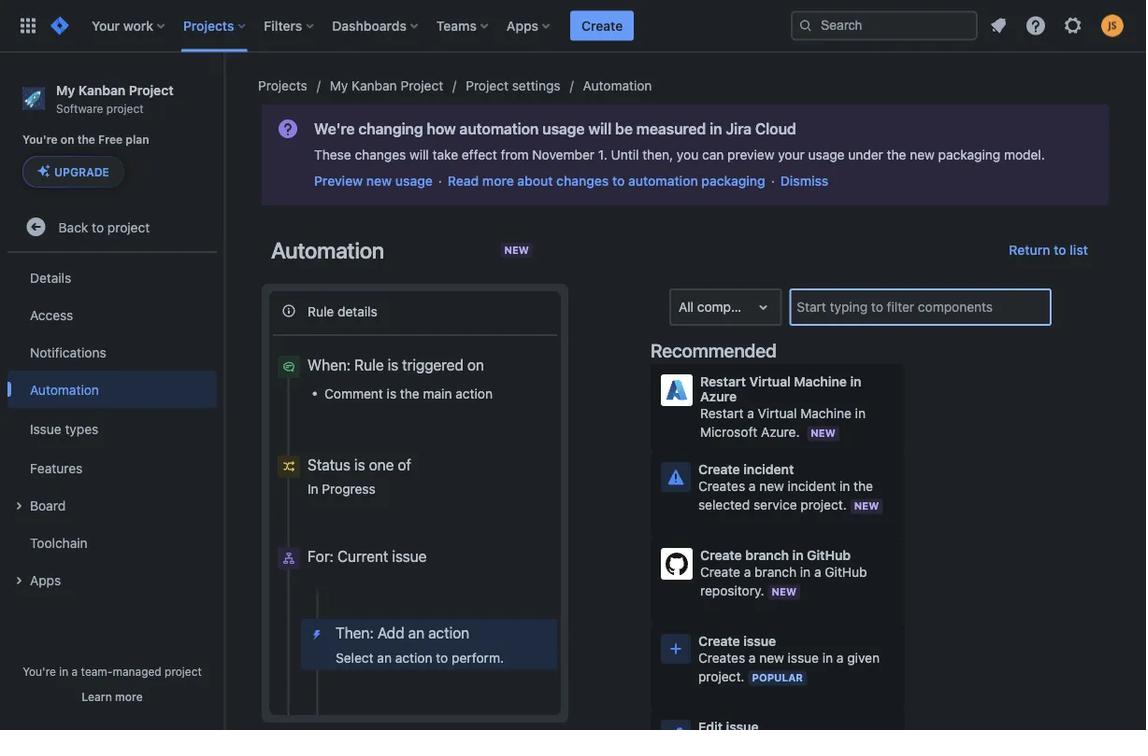 Task type: vqa. For each thing, say whether or not it's contained in the screenshot.
options
no



Task type: locate. For each thing, give the bounding box(es) containing it.
rule details button
[[273, 295, 557, 327]]

your profile and settings image
[[1101, 14, 1124, 37]]

branch
[[745, 548, 789, 564], [754, 565, 797, 580]]

you're up upgrade button
[[22, 133, 58, 146]]

1 vertical spatial usage
[[808, 147, 845, 163]]

0 vertical spatial creates
[[698, 479, 745, 494]]

new up 'service'
[[759, 479, 784, 494]]

0 horizontal spatial usage
[[395, 173, 433, 189]]

create inside create a branch in a github repository.
[[700, 565, 740, 580]]

project up details 'link'
[[107, 219, 150, 235]]

create inside button
[[581, 18, 623, 33]]

2 horizontal spatial usage
[[808, 147, 845, 163]]

2 vertical spatial action
[[395, 651, 432, 666]]

apps inside popup button
[[507, 18, 538, 33]]

usage up november
[[542, 120, 585, 138]]

board
[[30, 498, 66, 513]]

perform.
[[452, 651, 504, 666]]

0 vertical spatial machine
[[794, 374, 847, 390]]

2 horizontal spatial project
[[466, 78, 508, 93]]

projects for projects link
[[258, 78, 307, 93]]

project right managed
[[165, 666, 202, 679]]

main
[[423, 386, 452, 401]]

new right 'service'
[[854, 501, 879, 513]]

creates down create issue
[[698, 651, 745, 666]]

usage down take on the left of the page
[[395, 173, 433, 189]]

usage up 'dismiss'
[[808, 147, 845, 163]]

0 horizontal spatial project
[[129, 82, 173, 98]]

is up comment is the main action at bottom left
[[388, 357, 398, 374]]

settings
[[512, 78, 560, 93]]

a up 'microsoft'
[[747, 406, 754, 422]]

given
[[847, 651, 880, 666]]

list
[[1070, 243, 1088, 258]]

0 vertical spatial incident
[[743, 462, 794, 478]]

restart down recommended
[[700, 374, 746, 390]]

is
[[388, 357, 398, 374], [387, 386, 396, 401], [354, 456, 365, 474]]

select an action to perform.
[[336, 651, 504, 666]]

1.
[[598, 147, 607, 163]]

0 vertical spatial apps
[[507, 18, 538, 33]]

you're on the free plan
[[22, 133, 149, 146]]

return
[[1009, 243, 1050, 258]]

in down restart a virtual machine in microsoft azure.
[[839, 479, 850, 494]]

status
[[308, 456, 350, 474]]

0 vertical spatial virtual
[[749, 374, 791, 390]]

1 vertical spatial rule
[[354, 357, 384, 374]]

rule left "details" at the left of the page
[[308, 304, 334, 319]]

0 horizontal spatial issue
[[392, 548, 427, 566]]

banner containing your work
[[0, 0, 1146, 52]]

a down create incident
[[749, 479, 756, 494]]

1 vertical spatial automation link
[[7, 371, 217, 409]]

automation inside group
[[30, 382, 99, 398]]

1 vertical spatial incident
[[788, 479, 836, 494]]

0 vertical spatial project
[[106, 102, 144, 115]]

search image
[[798, 18, 813, 33]]

new right preview
[[366, 173, 392, 189]]

0 vertical spatial more
[[482, 173, 514, 189]]

changes up 'preview new usage' button at the left of the page
[[355, 147, 406, 163]]

then,
[[642, 147, 673, 163]]

restart inside restart a virtual machine in microsoft azure.
[[700, 406, 744, 422]]

1 vertical spatial branch
[[754, 565, 797, 580]]

0 vertical spatial restart
[[700, 374, 746, 390]]

new up popular
[[759, 651, 784, 666]]

1 vertical spatial will
[[409, 147, 429, 163]]

an up select an action to perform.
[[408, 625, 424, 643]]

virtual up azure.
[[758, 406, 797, 422]]

project inside the my kanban project software project
[[106, 102, 144, 115]]

restart a virtual machine in microsoft azure.
[[700, 406, 866, 440]]

automation up from
[[459, 120, 539, 138]]

issue types
[[30, 421, 98, 437]]

apps down the "toolchain"
[[30, 573, 61, 588]]

is left one
[[354, 456, 365, 474]]

incident up creates a new incident in the selected service project.
[[743, 462, 794, 478]]

0 horizontal spatial project.
[[698, 670, 744, 685]]

0 horizontal spatial kanban
[[78, 82, 125, 98]]

in up restart a virtual machine in microsoft azure.
[[850, 374, 861, 390]]

in inside the restart virtual machine in azure
[[850, 374, 861, 390]]

1 horizontal spatial kanban
[[352, 78, 397, 93]]

0 horizontal spatial my
[[56, 82, 75, 98]]

0 horizontal spatial apps
[[30, 573, 61, 588]]

apps
[[507, 18, 538, 33], [30, 573, 61, 588]]

cloud
[[755, 120, 796, 138]]

1 horizontal spatial automation
[[271, 237, 384, 264]]

usage
[[542, 120, 585, 138], [808, 147, 845, 163], [395, 173, 433, 189]]

·
[[438, 173, 442, 189], [771, 173, 775, 189]]

0 horizontal spatial changes
[[355, 147, 406, 163]]

0 horizontal spatial automation
[[459, 120, 539, 138]]

in down the restart virtual machine in azure
[[855, 406, 866, 422]]

2 vertical spatial is
[[354, 456, 365, 474]]

1 horizontal spatial project.
[[800, 498, 847, 513]]

0 horizontal spatial an
[[377, 651, 392, 666]]

repository.
[[700, 584, 764, 599]]

1 you're from the top
[[22, 133, 58, 146]]

0 vertical spatial automation link
[[583, 75, 652, 97]]

my kanban project link
[[330, 75, 443, 97]]

automation link up types
[[7, 371, 217, 409]]

· left read
[[438, 173, 442, 189]]

1 vertical spatial more
[[115, 691, 143, 704]]

automation link for notifications
[[7, 371, 217, 409]]

service
[[753, 498, 797, 513]]

in inside we're changing how automation usage will be measured in jira cloud these changes will take effect from november 1. until then, you can preview your usage under the new packaging model.
[[710, 120, 722, 138]]

we're changing how automation usage will be measured in jira cloud these changes will take effect from november 1. until then, you can preview your usage under the new packaging model.
[[314, 120, 1045, 163]]

1 vertical spatial automation
[[271, 237, 384, 264]]

project. down create issue
[[698, 670, 744, 685]]

1 horizontal spatial on
[[467, 357, 484, 374]]

project up plan
[[106, 102, 144, 115]]

automation for notifications
[[30, 382, 99, 398]]

1 horizontal spatial ·
[[771, 173, 775, 189]]

you
[[677, 147, 699, 163]]

2 horizontal spatial issue
[[788, 651, 819, 666]]

packaging down preview
[[701, 173, 765, 189]]

project up plan
[[129, 82, 173, 98]]

1 vertical spatial you're
[[23, 666, 56, 679]]

action down 'then: add an action'
[[395, 651, 432, 666]]

1 horizontal spatial usage
[[542, 120, 585, 138]]

1 horizontal spatial my
[[330, 78, 348, 93]]

create for create incident
[[698, 462, 740, 478]]

rule up "comment"
[[354, 357, 384, 374]]

you're
[[22, 133, 58, 146], [23, 666, 56, 679]]

project. right 'service'
[[800, 498, 847, 513]]

group
[[7, 254, 217, 605]]

then:
[[336, 625, 374, 643]]

return to list button
[[998, 236, 1099, 265]]

automation
[[583, 78, 652, 93], [271, 237, 384, 264], [30, 382, 99, 398]]

1 horizontal spatial apps
[[507, 18, 538, 33]]

to down until
[[612, 173, 625, 189]]

one
[[369, 456, 394, 474]]

virtual
[[749, 374, 791, 390], [758, 406, 797, 422]]

select
[[336, 651, 374, 666]]

action up perform.
[[428, 625, 469, 643]]

apps right the teams popup button
[[507, 18, 538, 33]]

Search field
[[791, 11, 978, 41]]

new right the under
[[910, 147, 935, 163]]

access link
[[7, 297, 217, 334]]

kanban up the changing
[[352, 78, 397, 93]]

new inside creates a new incident in the selected service project.
[[759, 479, 784, 494]]

automation up rule details
[[271, 237, 384, 264]]

1 vertical spatial projects
[[258, 78, 307, 93]]

0 vertical spatial issue
[[392, 548, 427, 566]]

1 horizontal spatial changes
[[556, 173, 609, 189]]

restart down azure
[[700, 406, 744, 422]]

1 vertical spatial creates
[[698, 651, 745, 666]]

jira software image
[[49, 14, 71, 37]]

1 vertical spatial github
[[825, 565, 867, 580]]

issue up creates a new issue in a given project.
[[743, 634, 776, 650]]

project for my kanban project software project
[[129, 82, 173, 98]]

1 horizontal spatial issue
[[743, 634, 776, 650]]

0 vertical spatial packaging
[[938, 147, 1000, 163]]

rule
[[308, 304, 334, 319], [354, 357, 384, 374]]

0 vertical spatial rule
[[308, 304, 334, 319]]

projects for the projects 'dropdown button'
[[183, 18, 234, 33]]

virtual inside the restart virtual machine in azure
[[749, 374, 791, 390]]

a up repository.
[[744, 565, 751, 580]]

machine down the restart virtual machine in azure
[[800, 406, 851, 422]]

creates inside creates a new issue in a given project.
[[698, 651, 745, 666]]

dashboards button
[[327, 11, 425, 41]]

a inside creates a new incident in the selected service project.
[[749, 479, 756, 494]]

automation down notifications
[[30, 382, 99, 398]]

0 horizontal spatial rule
[[308, 304, 334, 319]]

automation down then,
[[628, 173, 698, 189]]

you're in a team-managed project
[[23, 666, 202, 679]]

current
[[337, 548, 388, 566]]

toolchain link
[[7, 525, 217, 562]]

new inside creates a new issue in a given project.
[[759, 651, 784, 666]]

2 restart from the top
[[700, 406, 744, 422]]

create button
[[570, 11, 634, 41]]

0 horizontal spatial more
[[115, 691, 143, 704]]

can
[[702, 147, 724, 163]]

will left take on the left of the page
[[409, 147, 429, 163]]

1 vertical spatial restart
[[700, 406, 744, 422]]

open image
[[752, 296, 774, 319]]

0 horizontal spatial automation
[[30, 382, 99, 398]]

to left the list
[[1054, 243, 1066, 258]]

preview
[[727, 147, 774, 163]]

1 vertical spatial machine
[[800, 406, 851, 422]]

project left the settings
[[466, 78, 508, 93]]

changes down november
[[556, 173, 609, 189]]

0 vertical spatial projects
[[183, 18, 234, 33]]

in left given
[[822, 651, 833, 666]]

progress
[[322, 482, 375, 497]]

my inside the my kanban project software project
[[56, 82, 75, 98]]

on up upgrade button
[[61, 133, 74, 146]]

automation link up be
[[583, 75, 652, 97]]

1 vertical spatial automation
[[628, 173, 698, 189]]

in inside creates a new issue in a given project.
[[822, 651, 833, 666]]

virtual inside restart a virtual machine in microsoft azure.
[[758, 406, 797, 422]]

0 horizontal spatial projects
[[183, 18, 234, 33]]

2 creates from the top
[[698, 651, 745, 666]]

be
[[615, 120, 633, 138]]

0 vertical spatial automation
[[459, 120, 539, 138]]

features link
[[7, 450, 217, 487]]

you're left team-
[[23, 666, 56, 679]]

project inside the my kanban project software project
[[129, 82, 173, 98]]

in left jira
[[710, 120, 722, 138]]

1 vertical spatial project.
[[698, 670, 744, 685]]

notifications link
[[7, 334, 217, 371]]

0 horizontal spatial ·
[[438, 173, 442, 189]]

branch down create branch in github
[[754, 565, 797, 580]]

projects
[[183, 18, 234, 33], [258, 78, 307, 93]]

create
[[581, 18, 623, 33], [698, 462, 740, 478], [700, 548, 742, 564], [700, 565, 740, 580], [698, 634, 740, 650]]

read
[[448, 173, 479, 189]]

automation up be
[[583, 78, 652, 93]]

more down managed
[[115, 691, 143, 704]]

automation link
[[583, 75, 652, 97], [7, 371, 217, 409]]

virtual up restart a virtual machine in microsoft azure.
[[749, 374, 791, 390]]

issue up popular
[[788, 651, 819, 666]]

in down create branch in github
[[800, 565, 811, 580]]

github down create branch in github
[[825, 565, 867, 580]]

my kanban project
[[330, 78, 443, 93]]

project
[[401, 78, 443, 93], [466, 78, 508, 93], [129, 82, 173, 98]]

1 horizontal spatial more
[[482, 173, 514, 189]]

then: add an action
[[336, 625, 469, 643]]

toolchain
[[30, 535, 88, 551]]

restart inside the restart virtual machine in azure
[[700, 374, 746, 390]]

0 vertical spatial on
[[61, 133, 74, 146]]

restart virtual machine in azure
[[700, 374, 861, 405]]

project up how on the top of page
[[401, 78, 443, 93]]

creates for issue
[[698, 651, 745, 666]]

automation
[[459, 120, 539, 138], [628, 173, 698, 189]]

2 you're from the top
[[23, 666, 56, 679]]

is down when: rule is triggered on
[[387, 386, 396, 401]]

my up software
[[56, 82, 75, 98]]

kanban inside the my kanban project software project
[[78, 82, 125, 98]]

back to project link
[[7, 209, 217, 246]]

triggered
[[402, 357, 464, 374]]

2 vertical spatial issue
[[788, 651, 819, 666]]

issue right current
[[392, 548, 427, 566]]

issue inside creates a new issue in a given project.
[[788, 651, 819, 666]]

2 horizontal spatial automation
[[583, 78, 652, 93]]

projects right sidebar navigation image
[[258, 78, 307, 93]]

details link
[[7, 259, 217, 297]]

action right main on the left bottom of the page
[[455, 386, 493, 401]]

my up we're
[[330, 78, 348, 93]]

teams button
[[431, 11, 495, 41]]

packaging inside we're changing how automation usage will be measured in jira cloud these changes will take effect from november 1. until then, you can preview your usage under the new packaging model.
[[938, 147, 1000, 163]]

1 horizontal spatial packaging
[[938, 147, 1000, 163]]

banner
[[0, 0, 1146, 52]]

will left be
[[588, 120, 611, 138]]

create for create issue
[[698, 634, 740, 650]]

1 horizontal spatial project
[[401, 78, 443, 93]]

0 vertical spatial project.
[[800, 498, 847, 513]]

delete image
[[530, 624, 552, 647]]

1 vertical spatial apps
[[30, 573, 61, 588]]

create for create branch in github
[[700, 548, 742, 564]]

1 horizontal spatial projects
[[258, 78, 307, 93]]

projects up sidebar navigation image
[[183, 18, 234, 33]]

notifications image
[[987, 14, 1010, 37]]

new inside we're changing how automation usage will be measured in jira cloud these changes will take effect from november 1. until then, you can preview your usage under the new packaging model.
[[910, 147, 935, 163]]

more down from
[[482, 173, 514, 189]]

branch up create a branch in a github repository.
[[745, 548, 789, 564]]

0 vertical spatial changes
[[355, 147, 406, 163]]

1 restart from the top
[[700, 374, 746, 390]]

creates inside creates a new incident in the selected service project.
[[698, 479, 745, 494]]

1 horizontal spatial will
[[588, 120, 611, 138]]

incident
[[743, 462, 794, 478], [788, 479, 836, 494]]

· left 'dismiss'
[[771, 173, 775, 189]]

on right triggered
[[467, 357, 484, 374]]

1 horizontal spatial automation link
[[583, 75, 652, 97]]

issue inside for: current issue button
[[392, 548, 427, 566]]

a
[[747, 406, 754, 422], [749, 479, 756, 494], [744, 565, 751, 580], [814, 565, 821, 580], [749, 651, 756, 666], [837, 651, 844, 666], [72, 666, 78, 679]]

packaging left the model.
[[938, 147, 1000, 163]]

1 vertical spatial packaging
[[701, 173, 765, 189]]

the
[[77, 133, 95, 146], [887, 147, 906, 163], [400, 386, 420, 401], [854, 479, 873, 494]]

back to project
[[59, 219, 150, 235]]

my for my kanban project software project
[[56, 82, 75, 98]]

all
[[679, 300, 694, 315]]

0 horizontal spatial automation link
[[7, 371, 217, 409]]

the inside creates a new incident in the selected service project.
[[854, 479, 873, 494]]

Start typing to filter components field
[[791, 291, 1050, 324]]

an down add
[[377, 651, 392, 666]]

1 horizontal spatial an
[[408, 625, 424, 643]]

1 creates from the top
[[698, 479, 745, 494]]

is inside status is one of in progress
[[354, 456, 365, 474]]

from
[[501, 147, 529, 163]]

kanban up software
[[78, 82, 125, 98]]

restart for restart virtual machine in azure
[[700, 374, 746, 390]]

creates up selected
[[698, 479, 745, 494]]

kanban for my kanban project
[[352, 78, 397, 93]]

in inside creates a new incident in the selected service project.
[[839, 479, 850, 494]]

0 horizontal spatial packaging
[[701, 173, 765, 189]]

the inside we're changing how automation usage will be measured in jira cloud these changes will take effect from november 1. until then, you can preview your usage under the new packaging model.
[[887, 147, 906, 163]]

machine up restart a virtual machine in microsoft azure.
[[794, 374, 847, 390]]

2 vertical spatial automation
[[30, 382, 99, 398]]

0 vertical spatial you're
[[22, 133, 58, 146]]

1 vertical spatial is
[[387, 386, 396, 401]]

1 vertical spatial virtual
[[758, 406, 797, 422]]

to inside button
[[1054, 243, 1066, 258]]

0 vertical spatial automation
[[583, 78, 652, 93]]

create a branch in a github repository.
[[700, 565, 867, 599]]

incident up 'service'
[[788, 479, 836, 494]]

projects inside 'dropdown button'
[[183, 18, 234, 33]]

github up create a branch in a github repository.
[[807, 548, 851, 564]]



Task type: describe. For each thing, give the bounding box(es) containing it.
features
[[30, 461, 82, 476]]

a down create issue
[[749, 651, 756, 666]]

sidebar navigation image
[[204, 75, 245, 112]]

when:
[[308, 357, 351, 374]]

jira
[[726, 120, 752, 138]]

my kanban project software project
[[56, 82, 173, 115]]

these
[[314, 147, 351, 163]]

0 vertical spatial is
[[388, 357, 398, 374]]

free
[[98, 133, 123, 146]]

automation link for project settings
[[583, 75, 652, 97]]

0 vertical spatial will
[[588, 120, 611, 138]]

create for create
[[581, 18, 623, 33]]

for: current issue button
[[273, 543, 557, 579]]

my for my kanban project
[[330, 78, 348, 93]]

machine inside the restart virtual machine in azure
[[794, 374, 847, 390]]

preview new usage button
[[314, 172, 433, 191]]

azure.
[[761, 425, 800, 440]]

appswitcher icon image
[[17, 14, 39, 37]]

teams
[[436, 18, 477, 33]]

in left team-
[[59, 666, 68, 679]]

1 vertical spatial issue
[[743, 634, 776, 650]]

project. inside creates a new incident in the selected service project.
[[800, 498, 847, 513]]

in
[[308, 482, 318, 497]]

creates a new issue in a given project.
[[698, 651, 880, 685]]

1 horizontal spatial automation
[[628, 173, 698, 189]]

0 vertical spatial an
[[408, 625, 424, 643]]

rule details
[[308, 304, 377, 319]]

filters button
[[258, 11, 321, 41]]

apps button
[[501, 11, 557, 41]]

issue types link
[[7, 409, 217, 450]]

read more about changes to automation packaging button
[[448, 172, 765, 191]]

2 · from the left
[[771, 173, 775, 189]]

of
[[398, 456, 411, 474]]

automation inside we're changing how automation usage will be measured in jira cloud these changes will take effect from november 1. until then, you can preview your usage under the new packaging model.
[[459, 120, 539, 138]]

work
[[123, 18, 153, 33]]

a inside restart a virtual machine in microsoft azure.
[[747, 406, 754, 422]]

1 vertical spatial an
[[377, 651, 392, 666]]

back
[[59, 219, 88, 235]]

0 vertical spatial usage
[[542, 120, 585, 138]]

issue
[[30, 421, 61, 437]]

return to list
[[1009, 243, 1088, 258]]

board button
[[7, 487, 217, 525]]

you're for you're on the free plan
[[22, 133, 58, 146]]

selected
[[698, 498, 750, 513]]

1 vertical spatial changes
[[556, 173, 609, 189]]

create for create a branch in a github repository.
[[700, 565, 740, 580]]

rule inside rule details "button"
[[308, 304, 334, 319]]

github inside create a branch in a github repository.
[[825, 565, 867, 580]]

add
[[377, 625, 404, 643]]

effect
[[462, 147, 497, 163]]

incident inside creates a new incident in the selected service project.
[[788, 479, 836, 494]]

project settings link
[[466, 75, 560, 97]]

new right azure.
[[811, 428, 836, 440]]

details
[[30, 270, 71, 285]]

a left given
[[837, 651, 844, 666]]

dismiss
[[780, 173, 828, 189]]

in inside restart a virtual machine in microsoft azure.
[[855, 406, 866, 422]]

preview
[[314, 173, 363, 189]]

filters
[[264, 18, 302, 33]]

we're
[[314, 120, 355, 138]]

learn more button
[[82, 690, 143, 705]]

primary element
[[11, 0, 791, 52]]

recommended
[[651, 339, 776, 361]]

help image
[[1025, 14, 1047, 37]]

a down create branch in github
[[814, 565, 821, 580]]

restart for restart a virtual machine in microsoft azure.
[[700, 406, 744, 422]]

plan
[[126, 133, 149, 146]]

your work
[[92, 18, 153, 33]]

learn more
[[82, 691, 143, 704]]

0 vertical spatial github
[[807, 548, 851, 564]]

project for my kanban project
[[401, 78, 443, 93]]

expand image
[[7, 570, 30, 593]]

is for one
[[354, 456, 365, 474]]

projects link
[[258, 75, 307, 97]]

creates for incident
[[698, 479, 745, 494]]

create branch in github
[[700, 548, 851, 564]]

dashboards
[[332, 18, 407, 33]]

to left perform.
[[436, 651, 448, 666]]

upgrade button
[[23, 157, 123, 187]]

learn
[[82, 691, 112, 704]]

1 vertical spatial action
[[428, 625, 469, 643]]

comment is the main action
[[324, 386, 493, 401]]

apps inside button
[[30, 573, 61, 588]]

software
[[56, 102, 103, 115]]

how
[[427, 120, 456, 138]]

project. inside creates a new issue in a given project.
[[698, 670, 744, 685]]

you're for you're in a team-managed project
[[23, 666, 56, 679]]

changes inside we're changing how automation usage will be measured in jira cloud these changes will take effect from november 1. until then, you can preview your usage under the new packaging model.
[[355, 147, 406, 163]]

about
[[517, 173, 553, 189]]

team-
[[81, 666, 113, 679]]

all components
[[679, 300, 772, 315]]

apps button
[[7, 562, 217, 599]]

0 horizontal spatial will
[[409, 147, 429, 163]]

2 vertical spatial project
[[165, 666, 202, 679]]

managed
[[113, 666, 161, 679]]

new down create branch in github
[[772, 587, 796, 599]]

status is one of in progress
[[308, 456, 411, 497]]

in up create a branch in a github repository.
[[792, 548, 804, 564]]

dismiss button
[[780, 172, 828, 191]]

your
[[778, 147, 805, 163]]

1 horizontal spatial rule
[[354, 357, 384, 374]]

0 vertical spatial branch
[[745, 548, 789, 564]]

jira software image
[[49, 14, 71, 37]]

projects button
[[178, 11, 253, 41]]

a left team-
[[72, 666, 78, 679]]

machine inside restart a virtual machine in microsoft azure.
[[800, 406, 851, 422]]

kanban for my kanban project software project
[[78, 82, 125, 98]]

until
[[611, 147, 639, 163]]

group containing details
[[7, 254, 217, 605]]

take
[[432, 147, 458, 163]]

branch inside create a branch in a github repository.
[[754, 565, 797, 580]]

popular
[[752, 673, 803, 685]]

microsoft
[[700, 425, 757, 440]]

Select components text field
[[679, 298, 682, 317]]

settings image
[[1062, 14, 1084, 37]]

types
[[65, 421, 98, 437]]

automation for project settings
[[583, 78, 652, 93]]

0 horizontal spatial on
[[61, 133, 74, 146]]

in inside create a branch in a github repository.
[[800, 565, 811, 580]]

is for the
[[387, 386, 396, 401]]

1 · from the left
[[438, 173, 442, 189]]

preview new usage · read more about changes to automation packaging · dismiss
[[314, 173, 828, 189]]

for: current issue
[[308, 548, 427, 566]]

more inside button
[[115, 691, 143, 704]]

under
[[848, 147, 883, 163]]

1 vertical spatial on
[[467, 357, 484, 374]]

1 vertical spatial project
[[107, 219, 150, 235]]

when: rule is triggered on
[[308, 357, 484, 374]]

for:
[[308, 548, 334, 566]]

2 vertical spatial usage
[[395, 173, 433, 189]]

0 vertical spatial action
[[455, 386, 493, 401]]

expand image
[[7, 496, 30, 518]]

to right back
[[92, 219, 104, 235]]

your work button
[[86, 11, 172, 41]]

create incident
[[698, 462, 794, 478]]



